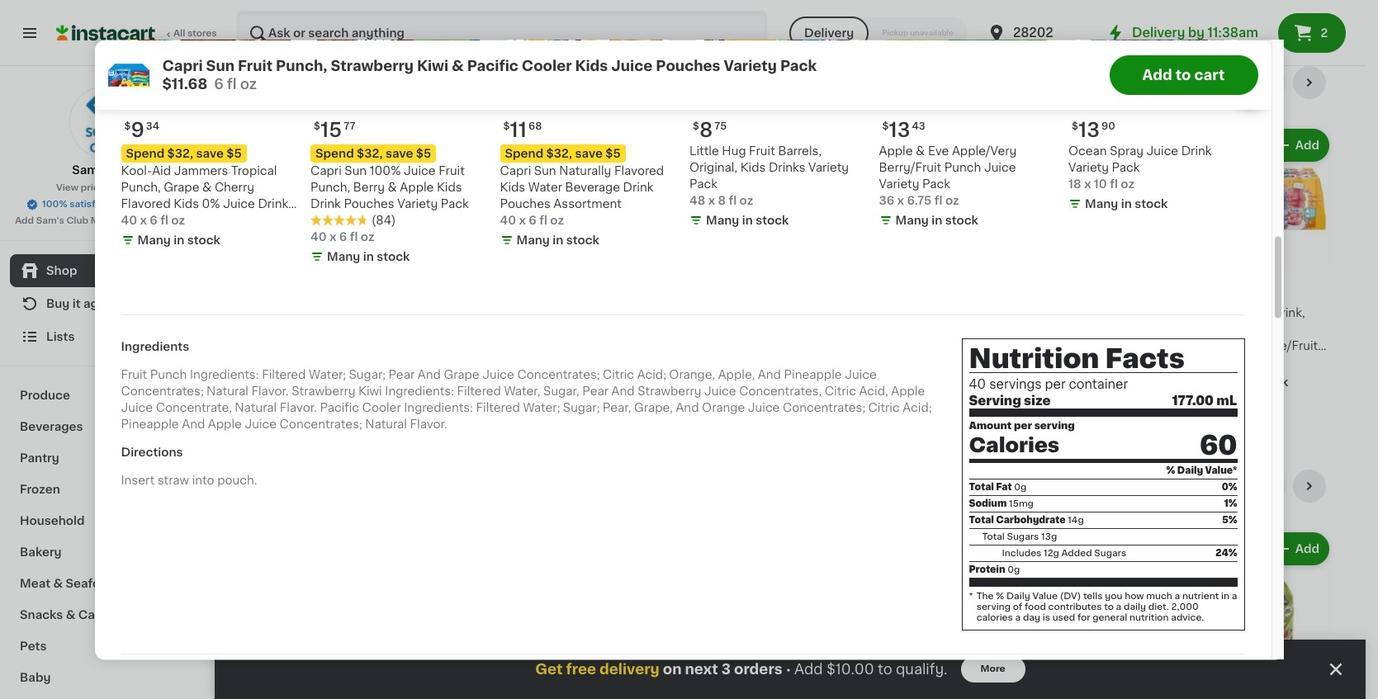 Task type: vqa. For each thing, say whether or not it's contained in the screenshot.
SPEND $32, SAVE $5 for 9
yes



Task type: describe. For each thing, give the bounding box(es) containing it.
$ for $ 13 90
[[1072, 122, 1078, 132]]

and down orange,
[[676, 402, 699, 414]]

pack inside welch's juice drink, orange pineapple/grape/fruit punch flavored, 24 pack
[[1302, 357, 1330, 368]]

member's for member's mark 100% pulp free orange juice
[[405, 307, 463, 319]]

ocean for ocean spray juice drink variety pack
[[718, 307, 757, 319]]

meat & seafood
[[20, 578, 116, 590]]

& left candy
[[66, 609, 75, 621]]

oz down guarantee
[[171, 215, 185, 227]]

pack inside the ocean spray juice drink variety pack
[[762, 324, 790, 335]]

16 oz button
[[718, 0, 862, 31]]

spend $32, save $5 for 15
[[315, 148, 431, 160]]

$8.14 element
[[405, 680, 548, 699]]

6.75
[[907, 195, 932, 207]]

fresh vegetables
[[248, 477, 406, 495]]

juice inside the member's mark 100% pulp free orange juice
[[508, 324, 540, 335]]

0 vertical spatial ingredients:
[[190, 369, 259, 381]]

delivery for delivery by 11:38am
[[1132, 26, 1185, 39]]

total fat 0g
[[969, 483, 1027, 492]]

produce link
[[10, 380, 201, 411]]

member's mark natural lemonade
[[875, 307, 996, 335]]

pets link
[[10, 631, 201, 662]]

drink inside capri sun naturally flavored kids water beverage drink pouches assortment 40 x 6 fl oz
[[623, 182, 654, 194]]

3 inside get free delivery on next 3 orders • add $10.00 to qualify.
[[722, 663, 731, 676]]

capri for capri sun fruit punch, strawberry kiwi & pacific cooler kids juice pouches variety pack
[[248, 307, 279, 319]]

1 horizontal spatial pineapple
[[784, 369, 842, 381]]

stock down (84)
[[377, 251, 410, 263]]

10 inside ocean spray juice drink variety pack 18 x 10 fl oz
[[1094, 179, 1107, 190]]

tropical
[[231, 166, 277, 177]]

fl inside apple & eve apple/very berry/fruit punch juice variety pack 36 x 6.75 fl oz
[[935, 195, 943, 207]]

strawberry inside member's mark strawberry lemonade
[[562, 324, 625, 335]]

fruit inside capri sun fruit punch, strawberry kiwi & pacific cooler kids juice pouches variety pack
[[307, 307, 333, 319]]

candy
[[78, 609, 118, 621]]

stock down the member's mark 100% pulp free orange juice
[[471, 360, 504, 372]]

orange inside welch's juice drink, orange pineapple/grape/fruit punch flavored, 24 pack
[[1189, 324, 1232, 335]]

24 inside welch's juice drink, orange pineapple/grape/fruit punch flavored, 24 pack
[[1285, 357, 1299, 368]]

flavored inside capri sun naturally flavored kids water beverage drink pouches assortment 40 x 6 fl oz
[[614, 166, 664, 177]]

guarantee
[[127, 200, 175, 209]]

all stores link
[[56, 10, 218, 56]]

view for fresh vegetables
[[1142, 481, 1171, 492]]

aid
[[152, 166, 171, 177]]

pack inside 'capri sun 100% juice fruit punch, berry & apple kids drink pouches variety pack'
[[441, 199, 469, 210]]

sam's club link
[[69, 86, 142, 178]]

$32, for 9
[[167, 148, 193, 160]]

sun for capri sun naturally flavored kids water beverage drink pouches assortment 40 x 6 fl oz
[[534, 166, 556, 177]]

apple inside mott's 100% original apple juice
[[1032, 324, 1066, 335]]

177.00 ml
[[1172, 395, 1237, 408]]

strawberry inside capri sun fruit punch, strawberry kiwi & pacific cooler kids juice pouches variety pack
[[248, 324, 312, 335]]

container for servings per container
[[1069, 379, 1128, 391]]

strawberry down (74)
[[292, 386, 355, 397]]

oz right 12
[[1204, 1, 1218, 12]]

carbohydrate
[[996, 516, 1066, 525]]

juice inside mott's 100% original apple juice
[[1069, 324, 1101, 335]]

concentrates; down "concentrates,"
[[783, 402, 865, 414]]

6 up spend $32, save $5 see eligible items
[[276, 373, 284, 385]]

capri sun fruit punch, strawberry kiwi & pacific cooler kids juice pouches variety pack $11.68 6 fl oz
[[162, 59, 817, 90]]

12
[[1189, 1, 1201, 12]]

juice inside welch's juice drink, orange pineapple/grape/fruit punch flavored, 24 pack
[[1237, 307, 1269, 319]]

1 vertical spatial citric
[[825, 386, 856, 397]]

oz right 16
[[734, 17, 748, 29]]

0 horizontal spatial 8
[[699, 121, 713, 140]]

and up pear,
[[612, 386, 635, 397]]

orange,
[[669, 369, 715, 381]]

16
[[718, 17, 731, 29]]

is
[[1043, 614, 1050, 623]]

stock down kool-aid jammers tropical punch, grape & cherry flavored kids 0% juice drink pouches
[[187, 235, 220, 247]]

100% inside button
[[42, 200, 67, 209]]

apple inside 'capri sun 100% juice fruit punch, berry & apple kids drink pouches variety pack'
[[400, 182, 434, 194]]

& inside capri sun fruit punch, strawberry kiwi & pacific cooler kids juice pouches variety pack $11.68 6 fl oz
[[452, 59, 464, 72]]

16 oz
[[718, 17, 748, 29]]

cart
[[1194, 68, 1225, 81]]

0 horizontal spatial pear
[[388, 369, 415, 381]]

1%
[[1224, 500, 1237, 509]]

punch, inside kool-aid jammers tropical punch, grape & cherry flavored kids 0% juice drink pouches
[[121, 182, 161, 194]]

total for total carbohydrate
[[969, 516, 994, 525]]

2 vertical spatial filtered
[[476, 402, 520, 414]]

spend $32, save $5 for 11
[[505, 148, 621, 160]]

punch, inside capri sun fruit punch, strawberry kiwi & pacific cooler kids juice pouches variety pack $11.68 6 fl oz
[[276, 59, 327, 72]]

stock inside the product group
[[785, 360, 818, 372]]

36
[[879, 195, 894, 207]]

in inside * the % daily value (dv) tells you how much a nutrient in a serving of food contributes to a daily diet. 2,000 calories a day is used for general nutrition advice.
[[1221, 592, 1230, 601]]

punch inside fruit punch ingredients: filtered water; sugar; pear and grape juice concentrates; citric acid; orange, apple, and pineapple juice concentrates; natural flavor. strawberry kiwi ingredients: filtered water, sugar, pear and strawberry juice concentrates, citric acid, apple juice concentrate, natural flavor. pacific cooler ingredients: filtered water; sugar; pear, grape, and orange juice concentrates; citric acid; pineapple and apple juice concentrates; natural flavor.
[[150, 369, 187, 381]]

pantry link
[[10, 443, 201, 474]]

0 horizontal spatial acid;
[[637, 369, 666, 381]]

11:38am
[[1208, 26, 1258, 39]]

x inside apple & eve apple/very berry/fruit punch juice variety pack 36 x 6.75 fl oz
[[897, 195, 904, 207]]

2 5 from the left
[[582, 1, 589, 12]]

item carousel region containing fruit juice
[[248, 66, 1333, 457]]

86
[[1052, 357, 1068, 368]]

orange inside fruit punch ingredients: filtered water; sugar; pear and grape juice concentrates; citric acid; orange, apple, and pineapple juice concentrates; natural flavor. strawberry kiwi ingredients: filtered water, sugar, pear and strawberry juice concentrates, citric acid, apple juice concentrate, natural flavor. pacific cooler ingredients: filtered water; sugar; pear, grape, and orange juice concentrates; citric acid; pineapple and apple juice concentrates; natural flavor.
[[702, 402, 745, 414]]

10 inside 24 x 10 fl oz many in stock
[[1217, 357, 1230, 368]]

12 oz container button
[[1189, 0, 1333, 15]]

protein
[[969, 566, 1005, 575]]

assortment
[[554, 199, 622, 210]]

40 inside capri sun naturally flavored kids water beverage drink pouches assortment 40 x 6 fl oz
[[500, 215, 516, 227]]

100% inside the member's mark 100% pulp free orange juice
[[497, 307, 528, 319]]

fl down guarantee
[[160, 215, 168, 227]]

stock up grape,
[[628, 360, 661, 372]]

$16.01 element
[[1189, 276, 1333, 305]]

kids for kool-aid jammers tropical punch, grape & cherry flavored kids 0% juice drink pouches
[[174, 199, 199, 210]]

pack inside capri sun fruit punch, strawberry kiwi & pacific cooler kids juice pouches variety pack $11.68 6 fl oz
[[780, 59, 817, 72]]

how
[[1125, 592, 1144, 601]]

apple right the acid,
[[891, 386, 925, 397]]

juice inside the ocean spray juice drink variety pack
[[797, 307, 828, 319]]

fruit inside fruit punch ingredients: filtered water; sugar; pear and grape juice concentrates; citric acid; orange, apple, and pineapple juice concentrates; natural flavor. strawberry kiwi ingredients: filtered water, sugar, pear and strawberry juice concentrates, citric acid, apple juice concentrate, natural flavor. pacific cooler ingredients: filtered water; sugar; pear, grape, and orange juice concentrates; citric acid; pineapple and apple juice concentrates; natural flavor.
[[121, 369, 147, 381]]

juice inside ocean spray juice drink variety pack 18 x 10 fl oz
[[1147, 146, 1179, 157]]

$10.00
[[827, 663, 874, 676]]

1 vertical spatial sam's
[[36, 216, 64, 225]]

48
[[690, 195, 706, 207]]

1 vertical spatial 0%
[[1222, 483, 1237, 492]]

all for fruit juice
[[1174, 77, 1188, 88]]

water
[[528, 182, 562, 194]]

fl inside capri sun fruit punch, strawberry kiwi & pacific cooler kids juice pouches variety pack $11.68 6 fl oz
[[227, 77, 237, 90]]

oz inside capri sun fruit punch, strawberry kiwi & pacific cooler kids juice pouches variety pack $11.68 6 fl oz
[[240, 77, 257, 90]]

snacks & candy
[[20, 609, 118, 621]]

stores
[[187, 29, 217, 38]]

1 horizontal spatial sam's
[[72, 164, 108, 176]]

orange inside the member's mark 100% pulp free orange juice
[[462, 324, 505, 335]]

variety inside apple & eve apple/very berry/fruit punch juice variety pack 36 x 6.75 fl oz
[[879, 179, 920, 190]]

kids for capri sun 100% juice fruit punch, berry & apple kids drink pouches variety pack
[[437, 182, 462, 194]]

0 horizontal spatial 3
[[405, 1, 412, 12]]

variety inside 'capri sun 100% juice fruit punch, berry & apple kids drink pouches variety pack'
[[397, 199, 438, 210]]

capri for capri sun 100% juice fruit punch, berry & apple kids drink pouches variety pack
[[310, 166, 342, 177]]

1 vertical spatial view
[[56, 183, 79, 192]]

member's for member's mark natural lemonade
[[875, 307, 933, 319]]

x inside 24 x 10 fl oz many in stock
[[1207, 357, 1214, 368]]

fl up spend $32, save $5 see eligible items
[[287, 373, 295, 385]]

product group containing 16 oz
[[718, 0, 862, 46]]

1 horizontal spatial %
[[1166, 467, 1175, 476]]

0 vertical spatial filtered
[[262, 369, 306, 381]]

items
[[319, 434, 353, 446]]

0 vertical spatial 40 x 6 fl oz
[[121, 215, 185, 227]]

concentrates; up items
[[280, 419, 362, 430]]

save for 15
[[386, 148, 413, 160]]

0 vertical spatial natural
[[207, 386, 248, 397]]

oz inside the little hug fruit barrels, original, kids drinks variety pack 48 x 8 fl oz
[[740, 195, 753, 207]]

$32, for 15
[[357, 148, 383, 160]]

x inside the little hug fruit barrels, original, kids drinks variety pack 48 x 8 fl oz
[[708, 195, 715, 207]]

view pricing policy link
[[56, 182, 155, 195]]

$ for $ 9 34
[[124, 122, 131, 132]]

1 horizontal spatial 3
[[425, 1, 432, 12]]

oz inside apple & eve apple/very berry/fruit punch juice variety pack 36 x 6.75 fl oz
[[945, 195, 959, 207]]

in down the free
[[457, 360, 468, 372]]

$32, inside spend $32, save $5 see eligible items
[[291, 416, 317, 428]]

•
[[786, 663, 791, 676]]

in inside the product group
[[771, 360, 782, 372]]

strawberry up grape,
[[638, 386, 701, 397]]

oz down (74)
[[298, 373, 312, 385]]

spray for ocean spray juice drink variety pack
[[760, 307, 794, 319]]

advice.
[[1171, 614, 1204, 623]]

1 horizontal spatial serving
[[1034, 422, 1075, 432]]

% daily value*
[[1166, 467, 1237, 476]]

view all (40+)
[[1142, 481, 1222, 492]]

2 vertical spatial flavor.
[[410, 419, 447, 430]]

more
[[981, 665, 1006, 674]]

2 vertical spatial 40 x 6 fl oz
[[248, 373, 312, 385]]

in down (84)
[[363, 251, 374, 263]]

in down member's mark natural lemonade
[[928, 360, 939, 372]]

bakery link
[[10, 537, 201, 568]]

stock down facts
[[1098, 377, 1132, 388]]

punch, inside capri sun fruit punch, strawberry kiwi & pacific cooler kids juice pouches variety pack
[[336, 307, 376, 319]]

fruit inside the little hug fruit barrels, original, kids drinks variety pack 48 x 8 fl oz
[[749, 146, 775, 157]]

in down ocean spray juice drink variety pack 18 x 10 fl oz
[[1121, 199, 1132, 210]]

fresh
[[248, 477, 299, 495]]

0 vertical spatial 0g
[[1014, 483, 1027, 492]]

facts
[[1105, 346, 1185, 373]]

household link
[[10, 505, 201, 537]]

delivery by 11:38am
[[1132, 26, 1258, 39]]

total sugars 13g
[[982, 533, 1057, 542]]

fl right 86
[[1071, 357, 1079, 368]]

in down the little hug fruit barrels, original, kids drinks variety pack 48 x 8 fl oz
[[742, 215, 753, 227]]

mark for strawberry
[[623, 307, 651, 319]]

little hug fruit barrels, original, kids drinks variety pack 48 x 8 fl oz
[[690, 146, 849, 207]]

pets
[[20, 641, 47, 652]]

cooler for capri sun fruit punch, strawberry kiwi & pacific cooler kids juice pouches variety pack $11.68 6 fl oz
[[522, 59, 572, 72]]

in up pear,
[[614, 360, 625, 372]]

0 vertical spatial sugars
[[1007, 533, 1039, 542]]

variety inside capri sun fruit punch, strawberry kiwi & pacific cooler kids juice pouches variety pack $11.68 6 fl oz
[[724, 59, 777, 72]]

1 vertical spatial filtered
[[457, 386, 501, 397]]

shop
[[46, 265, 77, 277]]

oz down (84)
[[361, 232, 375, 243]]

1 vertical spatial ingredients:
[[385, 386, 454, 397]]

calories
[[977, 614, 1013, 623]]

stock down member's mark natural lemonade
[[942, 360, 975, 372]]

juice inside capri sun fruit punch, strawberry kiwi & pacific cooler kids juice pouches variety pack
[[248, 357, 280, 368]]

capri sun fruit punch, strawberry kiwi & pacific cooler kids juice pouches variety pack
[[248, 307, 377, 385]]

a down you
[[1116, 603, 1122, 612]]

servings
[[989, 379, 1042, 391]]

to inside 'button'
[[1176, 68, 1191, 81]]

stock down apple & eve apple/very berry/fruit punch juice variety pack 36 x 6.75 fl oz
[[945, 215, 978, 227]]

spend $32, save $5 see eligible items
[[248, 416, 365, 446]]

produce
[[20, 390, 70, 401]]

little
[[690, 146, 719, 157]]

to inside * the % daily value (dv) tells you how much a nutrient in a serving of food contributes to a daily diet. 2,000 calories a day is used for general nutrition advice.
[[1104, 603, 1114, 612]]

fl inside capri sun naturally flavored kids water beverage drink pouches assortment 40 x 6 fl oz
[[539, 215, 547, 227]]

drinks
[[769, 162, 806, 174]]

many inside the product group
[[735, 360, 768, 372]]

pouches inside capri sun naturally flavored kids water beverage drink pouches assortment 40 x 6 fl oz
[[500, 199, 551, 210]]

0 vertical spatial daily
[[1177, 467, 1203, 476]]

(20+)
[[1191, 77, 1222, 88]]

insert
[[121, 475, 155, 487]]

fl inside the little hug fruit barrels, original, kids drinks variety pack 48 x 8 fl oz
[[729, 195, 737, 207]]

12 oz container
[[1189, 1, 1278, 12]]

juice inside capri sun fruit punch, strawberry kiwi & pacific cooler kids juice pouches variety pack $11.68 6 fl oz
[[611, 59, 653, 72]]

in down guarantee
[[174, 235, 184, 247]]

kool-
[[121, 166, 152, 177]]

sun for capri sun 100% juice fruit punch, berry & apple kids drink pouches variety pack
[[345, 166, 367, 177]]

28202
[[1013, 26, 1053, 39]]

apple,
[[718, 369, 755, 381]]

diet.
[[1148, 603, 1169, 612]]

0% inside kool-aid jammers tropical punch, grape & cherry flavored kids 0% juice drink pouches
[[202, 199, 220, 210]]

lemonade for member's mark strawberry lemonade
[[628, 324, 690, 335]]

barrels,
[[778, 146, 822, 157]]

6 inside capri sun fruit punch, strawberry kiwi & pacific cooler kids juice pouches variety pack $11.68 6 fl oz
[[214, 77, 224, 90]]

$ for $ 15 77
[[314, 122, 320, 132]]

2 button
[[1278, 13, 1346, 53]]

save inside spend $32, save $5 see eligible items
[[319, 416, 347, 428]]

stock right 28202 popup button
[[1098, 21, 1132, 32]]

stock down assortment
[[566, 235, 599, 247]]

oz inside 24 x 10 fl oz many in stock
[[1244, 357, 1257, 368]]

pack inside capri sun fruit punch, strawberry kiwi & pacific cooler kids juice pouches variety pack
[[248, 373, 276, 385]]

calories
[[969, 436, 1060, 455]]

24%
[[1216, 549, 1237, 558]]

apple down concentrate,
[[208, 419, 242, 430]]

spend $32, save $5 for 9
[[126, 148, 242, 160]]

instacart logo image
[[56, 23, 155, 43]]

kids for capri sun fruit punch, strawberry kiwi & pacific cooler kids juice pouches variety pack $11.68 6 fl oz
[[575, 59, 608, 72]]

6 down guarantee
[[150, 215, 158, 227]]

14g
[[1068, 516, 1084, 525]]

stock up fruit juice
[[314, 4, 347, 16]]

oz down (81)
[[1081, 357, 1095, 368]]

kool-aid jammers tropical punch, grape & cherry flavored kids 0% juice drink pouches
[[121, 166, 288, 227]]

pouches for capri sun 100% juice fruit punch, berry & apple kids drink pouches variety pack
[[344, 199, 394, 210]]

treatment tracker modal dialog
[[215, 640, 1366, 699]]

1 vertical spatial sugars
[[1094, 549, 1126, 558]]

drink inside 'capri sun 100% juice fruit punch, berry & apple kids drink pouches variety pack'
[[310, 199, 341, 210]]

and down 'pulp'
[[418, 369, 441, 381]]

lb for 5 x 5 lb
[[592, 1, 603, 12]]

in up spend $32, save $5 see eligible items
[[300, 393, 311, 405]]

view all (40+) button
[[1136, 470, 1240, 503]]

mott's 100% original apple juice
[[1032, 307, 1151, 335]]

punch for berry/fruit
[[945, 162, 981, 174]]

oz inside ocean spray juice drink variety pack 18 x 10 fl oz
[[1121, 179, 1135, 190]]

to inside get free delivery on next 3 orders • add $10.00 to qualify.
[[878, 663, 892, 676]]

and up "concentrates,"
[[758, 369, 781, 381]]

100% inside mott's 100% original apple juice
[[1072, 307, 1103, 319]]

natural
[[875, 324, 932, 335]]

meat
[[20, 578, 50, 590]]

in down the nutrition facts at the right of the page
[[1085, 377, 1096, 388]]

concentrates; up sugar,
[[517, 369, 600, 381]]

8 inside the little hug fruit barrels, original, kids drinks variety pack 48 x 8 fl oz
[[718, 195, 726, 207]]

1 horizontal spatial pear
[[582, 386, 609, 397]]

mark for 100%
[[466, 307, 494, 319]]

1 vertical spatial natural
[[235, 402, 277, 414]]

(74)
[[309, 357, 332, 368]]

13 for $ 13 90
[[1078, 121, 1100, 140]]

total carbohydrate 14g
[[969, 516, 1084, 525]]

34
[[146, 122, 159, 132]]

many in stock inside the product group
[[735, 360, 818, 372]]

1 horizontal spatial water;
[[523, 402, 560, 414]]

delivery button
[[789, 17, 869, 50]]

spend inside spend $32, save $5 see eligible items
[[249, 416, 288, 428]]

in inside 24 x 10 fl oz many in stock
[[1242, 377, 1253, 388]]

product group containing ocean spray juice drink variety pack
[[718, 126, 862, 392]]

0 horizontal spatial sugar;
[[349, 369, 386, 381]]

pack inside apple & eve apple/very berry/fruit punch juice variety pack 36 x 6.75 fl oz
[[922, 179, 950, 190]]

eligible
[[273, 434, 317, 446]]

100% satisfaction guarantee
[[42, 200, 175, 209]]

& right meat
[[53, 578, 63, 590]]

bakery
[[20, 547, 62, 558]]

1 vertical spatial 0g
[[1008, 566, 1020, 575]]

by
[[1188, 26, 1205, 39]]

spray for ocean spray juice drink variety pack 18 x 10 fl oz
[[1110, 146, 1144, 157]]

pouches for capri sun fruit punch, strawberry kiwi & pacific cooler kids juice pouches variety pack
[[283, 357, 333, 368]]

2 many in stock button from the left
[[1032, 0, 1176, 38]]

100% inside 'capri sun 100% juice fruit punch, berry & apple kids drink pouches variety pack'
[[370, 166, 401, 177]]

in up fruit juice
[[300, 4, 311, 16]]

6 down 'capri sun 100% juice fruit punch, berry & apple kids drink pouches variety pack'
[[339, 232, 347, 243]]

eve
[[928, 146, 949, 157]]

a down of
[[1015, 614, 1021, 623]]

in right 28202
[[1085, 21, 1096, 32]]

kiwi inside fruit punch ingredients: filtered water; sugar; pear and grape juice concentrates; citric acid; orange, apple, and pineapple juice concentrates; natural flavor. strawberry kiwi ingredients: filtered water, sugar, pear and strawberry juice concentrates, citric acid, apple juice concentrate, natural flavor. pacific cooler ingredients: filtered water; sugar; pear, grape, and orange juice concentrates; citric acid; pineapple and apple juice concentrates; natural flavor.
[[358, 386, 382, 397]]

& inside apple & eve apple/very berry/fruit punch juice variety pack 36 x 6.75 fl oz
[[916, 146, 925, 157]]

stock down ocean spray juice drink variety pack 18 x 10 fl oz
[[1135, 199, 1168, 210]]

0 horizontal spatial citric
[[603, 369, 634, 381]]

1 vertical spatial flavor.
[[280, 402, 317, 414]]

$ 9 34
[[124, 121, 159, 140]]

fruit punch ingredients: filtered water; sugar; pear and grape juice concentrates; citric acid; orange, apple, and pineapple juice concentrates; natural flavor. strawberry kiwi ingredients: filtered water, sugar, pear and strawberry juice concentrates, citric acid, apple juice concentrate, natural flavor. pacific cooler ingredients: filtered water; sugar; pear, grape, and orange juice concentrates; citric acid; pineapple and apple juice concentrates; natural flavor.
[[121, 369, 932, 430]]



Task type: locate. For each thing, give the bounding box(es) containing it.
pack inside the little hug fruit barrels, original, kids drinks variety pack 48 x 8 fl oz
[[690, 179, 718, 190]]

variety inside capri sun fruit punch, strawberry kiwi & pacific cooler kids juice pouches variety pack
[[336, 357, 377, 368]]

100% up berry
[[370, 166, 401, 177]]

1 24 from the left
[[1189, 357, 1204, 368]]

2 lb from the left
[[592, 1, 603, 12]]

acid,
[[859, 386, 888, 397]]

member's inside member's mark strawberry lemonade
[[562, 307, 620, 319]]

juice inside apple & eve apple/very berry/fruit punch juice variety pack 36 x 6.75 fl oz
[[984, 162, 1016, 174]]

0 vertical spatial pacific
[[467, 59, 519, 72]]

1 mark from the left
[[466, 307, 494, 319]]

% right the
[[996, 592, 1004, 601]]

1 vertical spatial grape
[[444, 369, 480, 381]]

$11.68
[[162, 77, 207, 90]]

punch up 177.00 ml
[[1189, 357, 1226, 368]]

delivery
[[600, 663, 660, 676]]

fl down berry
[[350, 232, 358, 243]]

12g
[[1044, 549, 1059, 558]]

many inside 24 x 10 fl oz many in stock
[[1206, 377, 1239, 388]]

2 vertical spatial ingredients:
[[404, 402, 473, 414]]

& left 'pulp'
[[341, 324, 350, 335]]

2 24 from the left
[[1285, 357, 1299, 368]]

concentrates; up concentrate,
[[121, 386, 204, 397]]

0 horizontal spatial mark
[[466, 307, 494, 319]]

for
[[1078, 614, 1091, 623]]

oz down assortment
[[550, 215, 564, 227]]

capri inside capri sun fruit punch, strawberry kiwi & pacific cooler kids juice pouches variety pack $11.68 6 fl oz
[[162, 59, 203, 72]]

frozen
[[20, 484, 60, 495]]

0 vertical spatial %
[[1166, 467, 1175, 476]]

sam's up the shop
[[36, 216, 64, 225]]

pulp
[[405, 324, 430, 335]]

2 down 12 oz container button
[[1321, 27, 1328, 39]]

0 vertical spatial 10
[[1094, 179, 1107, 190]]

sugar; down sugar,
[[563, 402, 600, 414]]

food
[[1025, 603, 1046, 612]]

lemonade for member's mark natural lemonade
[[935, 324, 996, 335]]

2 sponsored badge image from the top
[[718, 379, 768, 388]]

0 horizontal spatial water;
[[309, 369, 346, 381]]

0 vertical spatial punch
[[945, 162, 981, 174]]

save inside add sam's club membership to save link
[[164, 216, 186, 225]]

& down jammers
[[202, 182, 212, 194]]

cooler inside fruit punch ingredients: filtered water; sugar; pear and grape juice concentrates; citric acid; orange, apple, and pineapple juice concentrates; natural flavor. strawberry kiwi ingredients: filtered water, sugar, pear and strawberry juice concentrates, citric acid, apple juice concentrate, natural flavor. pacific cooler ingredients: filtered water; sugar; pear, grape, and orange juice concentrates; citric acid; pineapple and apple juice concentrates; natural flavor.
[[362, 402, 401, 414]]

1 vertical spatial serving
[[977, 603, 1011, 612]]

1 vertical spatial pineapple
[[121, 419, 179, 430]]

buy
[[46, 298, 70, 310]]

$5 for 15
[[416, 148, 431, 160]]

view for fruit juice
[[1143, 77, 1171, 88]]

member's mark 100% pulp free orange juice
[[405, 307, 540, 335]]

pacific inside fruit punch ingredients: filtered water; sugar; pear and grape juice concentrates; citric acid; orange, apple, and pineapple juice concentrates; natural flavor. strawberry kiwi ingredients: filtered water, sugar, pear and strawberry juice concentrates, citric acid, apple juice concentrate, natural flavor. pacific cooler ingredients: filtered water; sugar; pear, grape, and orange juice concentrates; citric acid; pineapple and apple juice concentrates; natural flavor.
[[320, 402, 359, 414]]

mark for natural
[[936, 307, 965, 319]]

0 horizontal spatial lemonade
[[628, 324, 690, 335]]

pacific for capri sun fruit punch, strawberry kiwi & pacific cooler kids juice pouches variety pack
[[248, 340, 287, 352]]

natural up the vegetables at bottom
[[365, 419, 407, 430]]

sugars right added
[[1094, 549, 1126, 558]]

fat
[[996, 483, 1012, 492]]

punch
[[945, 162, 981, 174], [1189, 357, 1226, 368], [150, 369, 187, 381]]

sun inside capri sun naturally flavored kids water beverage drink pouches assortment 40 x 6 fl oz
[[534, 166, 556, 177]]

$4.66 element
[[875, 680, 1019, 699]]

more button
[[961, 656, 1025, 683]]

add inside add sam's club membership to save link
[[15, 216, 34, 225]]

$5 up items
[[350, 416, 365, 428]]

fl inside ocean spray juice drink variety pack 18 x 10 fl oz
[[1110, 179, 1118, 190]]

spend for 9
[[126, 148, 164, 160]]

lb for 3 x 3 lb
[[435, 1, 446, 12]]

6
[[214, 77, 224, 90], [150, 215, 158, 227], [529, 215, 537, 227], [339, 232, 347, 243], [276, 373, 284, 385]]

1 horizontal spatial flavored
[[614, 166, 664, 177]]

flavored,
[[1229, 357, 1282, 368]]

77
[[344, 122, 355, 132]]

grape,
[[634, 402, 673, 414]]

$32, up eligible
[[291, 416, 317, 428]]

member's for member's mark strawberry lemonade
[[562, 307, 620, 319]]

1 horizontal spatial lb
[[592, 1, 603, 12]]

variety inside the ocean spray juice drink variety pack
[[718, 324, 759, 335]]

straw
[[158, 475, 189, 487]]

lists
[[46, 331, 75, 343]]

1 horizontal spatial container
[[1221, 1, 1278, 12]]

grape inside fruit punch ingredients: filtered water; sugar; pear and grape juice concentrates; citric acid; orange, apple, and pineapple juice concentrates; natural flavor. strawberry kiwi ingredients: filtered water, sugar, pear and strawberry juice concentrates, citric acid, apple juice concentrate, natural flavor. pacific cooler ingredients: filtered water; sugar; pear, grape, and orange juice concentrates; citric acid; pineapple and apple juice concentrates; natural flavor.
[[444, 369, 480, 381]]

fl right 6.75
[[935, 195, 943, 207]]

0 horizontal spatial 2
[[1032, 357, 1040, 368]]

orange down apple,
[[702, 402, 745, 414]]

0 horizontal spatial kiwi
[[314, 324, 338, 335]]

stock down the little hug fruit barrels, original, kids drinks variety pack 48 x 8 fl oz
[[756, 215, 789, 227]]

0 horizontal spatial 13
[[889, 121, 910, 140]]

10 right 18
[[1094, 179, 1107, 190]]

1 vertical spatial club
[[66, 216, 88, 225]]

1 horizontal spatial 0%
[[1222, 483, 1237, 492]]

1 horizontal spatial ocean
[[1069, 146, 1107, 157]]

kiwi inside capri sun fruit punch, strawberry kiwi & pacific cooler kids juice pouches variety pack $11.68 6 fl oz
[[417, 59, 448, 72]]

0 vertical spatial flavor.
[[251, 386, 289, 397]]

x inside capri sun naturally flavored kids water beverage drink pouches assortment 40 x 6 fl oz
[[519, 215, 526, 227]]

2 vertical spatial cooler
[[362, 402, 401, 414]]

all inside "popup button"
[[1174, 77, 1188, 88]]

& inside kool-aid jammers tropical punch, grape & cherry flavored kids 0% juice drink pouches
[[202, 182, 212, 194]]

kids for capri sun fruit punch, strawberry kiwi & pacific cooler kids juice pouches variety pack
[[332, 340, 357, 352]]

1 13 from the left
[[889, 121, 910, 140]]

$ inside $ 9 34
[[124, 122, 131, 132]]

cooler inside capri sun fruit punch, strawberry kiwi & pacific cooler kids juice pouches variety pack
[[290, 340, 329, 352]]

2 13 from the left
[[1078, 121, 1100, 140]]

flavored
[[614, 166, 664, 177], [121, 199, 171, 210]]

0 horizontal spatial sugars
[[1007, 533, 1039, 542]]

add
[[1143, 68, 1172, 81], [354, 140, 378, 151], [511, 140, 535, 151], [668, 140, 692, 151], [982, 140, 1006, 151], [1139, 140, 1163, 151], [1295, 140, 1320, 151], [15, 216, 34, 225], [982, 543, 1006, 555], [1139, 543, 1163, 555], [1295, 543, 1320, 555], [794, 663, 823, 676]]

kids down "hug"
[[740, 162, 766, 174]]

1 vertical spatial acid;
[[903, 402, 932, 414]]

2 vertical spatial total
[[982, 533, 1005, 542]]

& inside capri sun fruit punch, strawberry kiwi & pacific cooler kids juice pouches variety pack
[[341, 324, 350, 335]]

1 horizontal spatial 24
[[1285, 357, 1299, 368]]

$5 inside spend $32, save $5 see eligible items
[[350, 416, 365, 428]]

juice inside 'capri sun 100% juice fruit punch, berry & apple kids drink pouches variety pack'
[[404, 166, 436, 177]]

$ inside $ 8 75
[[693, 122, 699, 132]]

0g
[[1014, 483, 1027, 492], [1008, 566, 1020, 575]]

2 mark from the left
[[623, 307, 651, 319]]

1 horizontal spatial 8
[[718, 195, 726, 207]]

& inside 'capri sun 100% juice fruit punch, berry & apple kids drink pouches variety pack'
[[388, 182, 397, 194]]

$32, up aid
[[167, 148, 193, 160]]

1 horizontal spatial per
[[1045, 379, 1066, 391]]

$ 13 90
[[1072, 121, 1115, 140]]

used
[[1053, 614, 1075, 623]]

per
[[1045, 379, 1066, 391], [1014, 422, 1032, 432]]

save for 11
[[575, 148, 603, 160]]

ocean inside ocean spray juice drink variety pack 18 x 10 fl oz
[[1069, 146, 1107, 157]]

sponsored badge image for the product group containing ocean spray juice drink variety pack
[[718, 379, 768, 388]]

cooler
[[522, 59, 572, 72], [290, 340, 329, 352], [362, 402, 401, 414]]

household
[[20, 515, 85, 527]]

2 horizontal spatial citric
[[868, 402, 900, 414]]

water,
[[504, 386, 540, 397]]

daily inside * the % daily value (dv) tells you how much a nutrient in a serving of food contributes to a daily diet. 2,000 calories a day is used for general nutrition advice.
[[1007, 592, 1030, 601]]

$5 up "tropical" in the left top of the page
[[226, 148, 242, 160]]

1 vertical spatial 2
[[1032, 357, 1040, 368]]

1 5 from the left
[[562, 1, 569, 12]]

serving up calories
[[977, 603, 1011, 612]]

total down 'sodium'
[[969, 516, 994, 525]]

ocean inside the ocean spray juice drink variety pack
[[718, 307, 757, 319]]

spray inside the ocean spray juice drink variety pack
[[760, 307, 794, 319]]

0 horizontal spatial daily
[[1007, 592, 1030, 601]]

1 vertical spatial cooler
[[290, 340, 329, 352]]

2 vertical spatial kiwi
[[358, 386, 382, 397]]

1 lemonade from the left
[[628, 324, 690, 335]]

juice inside kool-aid jammers tropical punch, grape & cherry flavored kids 0% juice drink pouches
[[223, 199, 255, 210]]

kids inside the little hug fruit barrels, original, kids drinks variety pack 48 x 8 fl oz
[[740, 162, 766, 174]]

0 vertical spatial 0%
[[202, 199, 220, 210]]

1 horizontal spatial 2
[[1321, 27, 1328, 39]]

ingredients: up concentrate,
[[190, 369, 259, 381]]

total for total fat
[[969, 483, 994, 492]]

baby
[[20, 672, 51, 684]]

many
[[264, 4, 298, 16], [1049, 21, 1082, 32], [1085, 199, 1118, 210], [706, 215, 739, 227], [896, 215, 929, 227], [137, 235, 171, 247], [517, 235, 550, 247], [327, 251, 360, 263], [421, 360, 454, 372], [578, 360, 611, 372], [735, 360, 768, 372], [892, 360, 925, 372], [1049, 377, 1082, 388], [1206, 377, 1239, 388], [264, 393, 298, 405]]

sam's club logo image
[[69, 86, 142, 159]]

sun inside capri sun fruit punch, strawberry kiwi & pacific cooler kids juice pouches variety pack
[[282, 307, 304, 319]]

citric down the acid,
[[868, 402, 900, 414]]

0 horizontal spatial cooler
[[290, 340, 329, 352]]

delivery for delivery
[[804, 27, 854, 39]]

3 spend $32, save $5 from the left
[[505, 148, 621, 160]]

directions
[[121, 447, 183, 458]]

sponsored badge image for the product group containing 16 oz
[[718, 33, 768, 42]]

1 member's from the left
[[405, 307, 463, 319]]

ocean for ocean spray juice drink variety pack 18 x 10 fl oz
[[1069, 146, 1107, 157]]

$ inside "$ 11 68"
[[503, 122, 510, 132]]

punch, inside 'capri sun 100% juice fruit punch, berry & apple kids drink pouches variety pack'
[[310, 182, 350, 194]]

2 lemonade from the left
[[935, 324, 996, 335]]

frozen link
[[10, 474, 201, 505]]

2 x 86 fl oz
[[1032, 357, 1095, 368]]

0 horizontal spatial delivery
[[804, 27, 854, 39]]

per for serving
[[1014, 422, 1032, 432]]

per for container
[[1045, 379, 1066, 391]]

0 vertical spatial acid;
[[637, 369, 666, 381]]

1 vertical spatial container
[[1069, 379, 1128, 391]]

0 horizontal spatial punch
[[150, 369, 187, 381]]

1 horizontal spatial 10
[[1217, 357, 1230, 368]]

daily up of
[[1007, 592, 1030, 601]]

spray inside ocean spray juice drink variety pack 18 x 10 fl oz
[[1110, 146, 1144, 157]]

pacific inside capri sun fruit punch, strawberry kiwi & pacific cooler kids juice pouches variety pack $11.68 6 fl oz
[[467, 59, 519, 72]]

pouches inside capri sun fruit punch, strawberry kiwi & pacific cooler kids juice pouches variety pack $11.68 6 fl oz
[[656, 59, 721, 72]]

view down % daily value*
[[1142, 481, 1171, 492]]

pack inside ocean spray juice drink variety pack 18 x 10 fl oz
[[1112, 162, 1140, 174]]

1 vertical spatial sugar;
[[563, 402, 600, 414]]

0 vertical spatial serving
[[1034, 422, 1075, 432]]

$ left 90 on the top right of the page
[[1072, 122, 1078, 132]]

kids inside kool-aid jammers tropical punch, grape & cherry flavored kids 0% juice drink pouches
[[174, 199, 199, 210]]

container for 12 oz container
[[1221, 1, 1278, 12]]

0 vertical spatial container
[[1221, 1, 1278, 12]]

$ left the 59
[[565, 687, 571, 697]]

flavored inside kool-aid jammers tropical punch, grape & cherry flavored kids 0% juice drink pouches
[[121, 199, 171, 210]]

0 vertical spatial 8
[[699, 121, 713, 140]]

fruit juice
[[248, 73, 346, 91]]

kids right berry
[[437, 182, 462, 194]]

includes
[[1002, 549, 1042, 558]]

24 x 10 fl oz many in stock
[[1189, 357, 1289, 388]]

fl inside 24 x 10 fl oz many in stock
[[1233, 357, 1241, 368]]

1 vertical spatial total
[[969, 516, 994, 525]]

daily
[[1124, 603, 1146, 612]]

sun for capri sun fruit punch, strawberry kiwi & pacific cooler kids juice pouches variety pack $11.68 6 fl oz
[[206, 59, 235, 72]]

0 horizontal spatial grape
[[164, 182, 199, 194]]

strawberry
[[331, 59, 414, 72], [248, 324, 312, 335], [562, 324, 625, 335], [292, 386, 355, 397], [638, 386, 701, 397]]

1 vertical spatial ocean
[[718, 307, 757, 319]]

spend for 11
[[505, 148, 544, 160]]

filtered down water,
[[476, 402, 520, 414]]

1 spend $32, save $5 from the left
[[126, 148, 242, 160]]

fl right $11.68
[[227, 77, 237, 90]]

0 vertical spatial per
[[1045, 379, 1066, 391]]

kiwi down 3 x 3 lb
[[417, 59, 448, 72]]

6 right $11.68
[[214, 77, 224, 90]]

24 inside 24 x 10 fl oz many in stock
[[1189, 357, 1204, 368]]

add inside "add to cart" 'button'
[[1143, 68, 1172, 81]]

2 vertical spatial view
[[1142, 481, 1171, 492]]

sun for capri sun fruit punch, strawberry kiwi & pacific cooler kids juice pouches variety pack
[[282, 307, 304, 319]]

serving
[[969, 395, 1021, 408]]

view left "pricing" at the top left of the page
[[56, 183, 79, 192]]

all for fresh vegetables
[[1174, 481, 1187, 492]]

service type group
[[789, 17, 967, 50]]

apple & eve apple/very berry/fruit punch juice variety pack 36 x 6.75 fl oz
[[879, 146, 1017, 207]]

1 vertical spatial daily
[[1007, 592, 1030, 601]]

0 vertical spatial sponsored badge image
[[718, 33, 768, 42]]

sugar; up items
[[349, 369, 386, 381]]

0 vertical spatial spray
[[1110, 146, 1144, 157]]

2 member's from the left
[[562, 307, 620, 319]]

1 horizontal spatial grape
[[444, 369, 480, 381]]

into
[[192, 475, 214, 487]]

pouches for capri sun fruit punch, strawberry kiwi & pacific cooler kids juice pouches variety pack $11.68 6 fl oz
[[656, 59, 721, 72]]

5%
[[1222, 516, 1237, 525]]

in down flavored,
[[1242, 377, 1253, 388]]

3 mark from the left
[[936, 307, 965, 319]]

kids left the water
[[500, 182, 525, 194]]

sponsored badge image
[[718, 33, 768, 42], [718, 379, 768, 388]]

100%
[[370, 166, 401, 177], [42, 200, 67, 209], [497, 307, 528, 319], [1072, 307, 1103, 319]]

1 vertical spatial 10
[[1217, 357, 1230, 368]]

8
[[699, 121, 713, 140], [718, 195, 726, 207]]

item carousel region containing 9
[[98, 0, 1268, 275]]

40
[[121, 215, 137, 227], [500, 215, 516, 227], [310, 232, 327, 243], [248, 373, 264, 385], [969, 379, 986, 391]]

13 left 43
[[889, 121, 910, 140]]

punch for pineapple/grape/fruit
[[1189, 357, 1226, 368]]

1 sponsored badge image from the top
[[718, 33, 768, 42]]

$32, for 11
[[546, 148, 572, 160]]

free
[[566, 663, 596, 676]]

sun inside capri sun fruit punch, strawberry kiwi & pacific cooler kids juice pouches variety pack $11.68 6 fl oz
[[206, 59, 235, 72]]

15mg
[[1009, 500, 1034, 509]]

5 x 5 lb
[[562, 1, 603, 12]]

60
[[1200, 433, 1237, 459]]

capri inside 'capri sun 100% juice fruit punch, berry & apple kids drink pouches variety pack'
[[310, 166, 342, 177]]

$ for $
[[565, 687, 571, 697]]

pouches down berry
[[344, 199, 394, 210]]

kids inside capri sun fruit punch, strawberry kiwi & pacific cooler kids juice pouches variety pack $11.68 6 fl oz
[[575, 59, 608, 72]]

view
[[1143, 77, 1171, 88], [56, 183, 79, 192], [1142, 481, 1171, 492]]

$5 for 9
[[226, 148, 242, 160]]

punch down apple/very
[[945, 162, 981, 174]]

sponsored badge image right orange,
[[718, 379, 768, 388]]

0 horizontal spatial spray
[[760, 307, 794, 319]]

1 horizontal spatial cooler
[[362, 402, 401, 414]]

and down concentrate,
[[182, 419, 205, 430]]

save up items
[[319, 416, 347, 428]]

None search field
[[236, 10, 768, 56]]

1 vertical spatial all
[[1174, 481, 1187, 492]]

13 for $ 13 43
[[889, 121, 910, 140]]

oz down pineapple/grape/fruit
[[1244, 357, 1257, 368]]

strawberry inside capri sun fruit punch, strawberry kiwi & pacific cooler kids juice pouches variety pack $11.68 6 fl oz
[[331, 59, 414, 72]]

container down the nutrition facts at the right of the page
[[1069, 379, 1128, 391]]

kiwi for capri sun fruit punch, strawberry kiwi & pacific cooler kids juice pouches variety pack
[[314, 324, 338, 335]]

*
[[969, 592, 973, 601]]

$32, up naturally
[[546, 148, 572, 160]]

pouches inside kool-aid jammers tropical punch, grape & cherry flavored kids 0% juice drink pouches
[[121, 215, 172, 227]]

$ left 75
[[693, 122, 699, 132]]

and
[[418, 369, 441, 381], [758, 369, 781, 381], [612, 386, 635, 397], [676, 402, 699, 414], [182, 419, 205, 430]]

ingredients:
[[190, 369, 259, 381], [385, 386, 454, 397], [404, 402, 473, 414]]

citric
[[603, 369, 634, 381], [825, 386, 856, 397], [868, 402, 900, 414]]

cherry
[[215, 182, 254, 194]]

40 x 6 fl oz down (84)
[[310, 232, 375, 243]]

a up 2,000
[[1175, 592, 1180, 601]]

variety inside the little hug fruit barrels, original, kids drinks variety pack 48 x 8 fl oz
[[809, 162, 849, 174]]

$5 for 11
[[606, 148, 621, 160]]

fl right 48
[[729, 195, 737, 207]]

save up naturally
[[575, 148, 603, 160]]

fl down the water
[[539, 215, 547, 227]]

mark inside the member's mark 100% pulp free orange juice
[[466, 307, 494, 319]]

$5 up 'capri sun 100% juice fruit punch, berry & apple kids drink pouches variety pack'
[[416, 148, 431, 160]]

member's inside member's mark natural lemonade
[[875, 307, 933, 319]]

2 spend $32, save $5 from the left
[[315, 148, 431, 160]]

apple right berry
[[400, 182, 434, 194]]

x inside ocean spray juice drink variety pack 18 x 10 fl oz
[[1084, 179, 1091, 190]]

a right nutrient
[[1232, 592, 1237, 601]]

1 horizontal spatial 13
[[1078, 121, 1100, 140]]

1 all from the top
[[1174, 77, 1188, 88]]

ocean up apple,
[[718, 307, 757, 319]]

orange right the free
[[462, 324, 505, 335]]

0 vertical spatial all
[[1174, 77, 1188, 88]]

many in stock button
[[248, 0, 391, 21], [1032, 0, 1176, 38]]

fruit
[[238, 59, 273, 72], [248, 73, 291, 91], [749, 146, 775, 157], [439, 166, 465, 177], [307, 307, 333, 319], [121, 369, 147, 381]]

1 horizontal spatial delivery
[[1132, 26, 1185, 39]]

save for 9
[[196, 148, 224, 160]]

kiwi for capri sun fruit punch, strawberry kiwi & pacific cooler kids juice pouches variety pack $11.68 6 fl oz
[[417, 59, 448, 72]]

$ inside $ 15 77
[[314, 122, 320, 132]]

2 for 2
[[1321, 27, 1328, 39]]

13 left 90 on the top right of the page
[[1078, 121, 1100, 140]]

punch inside welch's juice drink, orange pineapple/grape/fruit punch flavored, 24 pack
[[1189, 357, 1226, 368]]

kiwi up (74)
[[314, 324, 338, 335]]

0 vertical spatial club
[[110, 164, 139, 176]]

kiwi down capri sun fruit punch, strawberry kiwi & pacific cooler kids juice pouches variety pack
[[358, 386, 382, 397]]

grape inside kool-aid jammers tropical punch, grape & cherry flavored kids 0% juice drink pouches
[[164, 182, 199, 194]]

(40+)
[[1190, 481, 1222, 492]]

beverages link
[[10, 411, 201, 443]]

pouch.
[[217, 475, 257, 487]]

seafood
[[66, 578, 116, 590]]

natural up see at the left bottom of the page
[[235, 402, 277, 414]]

9
[[131, 121, 144, 140]]

punch,
[[276, 59, 327, 72], [121, 182, 161, 194], [310, 182, 350, 194], [336, 307, 376, 319]]

water; down water,
[[523, 402, 560, 414]]

filtered
[[262, 369, 306, 381], [457, 386, 501, 397], [476, 402, 520, 414]]

view inside "popup button"
[[1143, 77, 1171, 88]]

value*
[[1205, 467, 1237, 476]]

1 horizontal spatial spray
[[1110, 146, 1144, 157]]

$ left 34
[[124, 122, 131, 132]]

pouches inside capri sun fruit punch, strawberry kiwi & pacific cooler kids juice pouches variety pack
[[283, 357, 333, 368]]

add to cart
[[1143, 68, 1225, 81]]

1 vertical spatial kiwi
[[314, 324, 338, 335]]

item carousel region
[[98, 0, 1268, 275], [248, 66, 1333, 457], [248, 470, 1333, 699]]

75
[[715, 122, 727, 132]]

stock up "concentrates,"
[[785, 360, 818, 372]]

cooler inside capri sun fruit punch, strawberry kiwi & pacific cooler kids juice pouches variety pack $11.68 6 fl oz
[[522, 59, 572, 72]]

1 horizontal spatial many in stock button
[[1032, 0, 1176, 38]]

member's inside the member's mark 100% pulp free orange juice
[[405, 307, 463, 319]]

$ left 43
[[882, 122, 889, 132]]

insert straw into pouch.
[[121, 475, 257, 487]]

ingredients
[[121, 341, 189, 353]]

2 horizontal spatial kiwi
[[417, 59, 448, 72]]

lists link
[[10, 320, 201, 353]]

water; down (74)
[[309, 369, 346, 381]]

40 x 6 fl oz
[[121, 215, 185, 227], [310, 232, 375, 243], [248, 373, 312, 385]]

1 many in stock button from the left
[[248, 0, 391, 21]]

1 horizontal spatial citric
[[825, 386, 856, 397]]

2 vertical spatial natural
[[365, 419, 407, 430]]

stock down (74)
[[314, 393, 347, 405]]

item carousel region containing fresh vegetables
[[248, 470, 1333, 699]]

100% up water,
[[497, 307, 528, 319]]

3 member's from the left
[[875, 307, 933, 319]]

%
[[1166, 467, 1175, 476], [996, 592, 1004, 601]]

2 horizontal spatial punch
[[1189, 357, 1226, 368]]

capri inside capri sun naturally flavored kids water beverage drink pouches assortment 40 x 6 fl oz
[[500, 166, 531, 177]]

meat & seafood link
[[10, 568, 201, 600]]

punch inside apple & eve apple/very berry/fruit punch juice variety pack 36 x 6.75 fl oz
[[945, 162, 981, 174]]

lemonade inside member's mark natural lemonade
[[935, 324, 996, 335]]

ocean down $ 13 90
[[1069, 146, 1107, 157]]

sugars
[[1007, 533, 1039, 542], [1094, 549, 1126, 558]]

mark inside member's mark strawberry lemonade
[[623, 307, 651, 319]]

filtered up spend $32, save $5 see eligible items
[[262, 369, 306, 381]]

0 horizontal spatial 10
[[1094, 179, 1107, 190]]

1 horizontal spatial pacific
[[320, 402, 359, 414]]

save up 'capri sun 100% juice fruit punch, berry & apple kids drink pouches variety pack'
[[386, 148, 413, 160]]

original
[[1106, 307, 1151, 319]]

1 horizontal spatial acid;
[[903, 402, 932, 414]]

a
[[1175, 592, 1180, 601], [1232, 592, 1237, 601], [1116, 603, 1122, 612], [1015, 614, 1021, 623]]

strawberry up 77
[[331, 59, 414, 72]]

0% down cherry
[[202, 199, 220, 210]]

$ 11 68
[[503, 121, 542, 140]]

cooler for capri sun fruit punch, strawberry kiwi & pacific cooler kids juice pouches variety pack
[[290, 340, 329, 352]]

lemonade up orange,
[[628, 324, 690, 335]]

0 horizontal spatial %
[[996, 592, 1004, 601]]

kids inside 'capri sun 100% juice fruit punch, berry & apple kids drink pouches variety pack'
[[437, 182, 462, 194]]

buy it again link
[[10, 287, 201, 320]]

drink,
[[1272, 307, 1305, 319]]

2 vertical spatial punch
[[150, 369, 187, 381]]

apple inside apple & eve apple/very berry/fruit punch juice variety pack 36 x 6.75 fl oz
[[879, 146, 913, 157]]

1 lb from the left
[[435, 1, 446, 12]]

2 all from the top
[[1174, 481, 1187, 492]]

$ for $ 11 68
[[503, 122, 510, 132]]

1 horizontal spatial daily
[[1177, 467, 1203, 476]]

1 vertical spatial per
[[1014, 422, 1032, 432]]

0 horizontal spatial pineapple
[[121, 419, 179, 430]]

stock down flavored,
[[1255, 377, 1289, 388]]

0 vertical spatial sugar;
[[349, 369, 386, 381]]

you
[[1105, 592, 1123, 601]]

serving inside * the % daily value (dv) tells you how much a nutrient in a serving of food contributes to a daily diet. 2,000 calories a day is used for general nutrition advice.
[[977, 603, 1011, 612]]

1 vertical spatial %
[[996, 592, 1004, 601]]

pacific
[[467, 59, 519, 72], [248, 340, 287, 352], [320, 402, 359, 414]]

spend $32, save $5 up jammers
[[126, 148, 242, 160]]

oz right 18
[[1121, 179, 1135, 190]]

spend for 15
[[315, 148, 354, 160]]

% up view all (40+)
[[1166, 467, 1175, 476]]

18
[[1069, 179, 1082, 190]]

0 horizontal spatial many in stock button
[[248, 0, 391, 21]]

in down 6.75
[[932, 215, 942, 227]]

kids up (74)
[[332, 340, 357, 352]]

pear down 'pulp'
[[388, 369, 415, 381]]

0 vertical spatial kiwi
[[417, 59, 448, 72]]

drink inside the ocean spray juice drink variety pack
[[831, 307, 862, 319]]

pacific for capri sun fruit punch, strawberry kiwi & pacific cooler kids juice pouches variety pack $11.68 6 fl oz
[[467, 59, 519, 72]]

0 horizontal spatial club
[[66, 216, 88, 225]]

capri for capri sun fruit punch, strawberry kiwi & pacific cooler kids juice pouches variety pack $11.68 6 fl oz
[[162, 59, 203, 72]]

in down assortment
[[553, 235, 563, 247]]

ocean
[[1069, 146, 1107, 157], [718, 307, 757, 319]]

1 vertical spatial 8
[[718, 195, 726, 207]]

$ for $ 8 75
[[693, 122, 699, 132]]

satisfaction
[[69, 200, 125, 209]]

13g
[[1041, 533, 1057, 542]]

sponsored badge image inside item carousel region
[[718, 379, 768, 388]]

$ for $ 13 43
[[882, 122, 889, 132]]

6 down the water
[[529, 215, 537, 227]]

1 vertical spatial 40 x 6 fl oz
[[310, 232, 375, 243]]

0 horizontal spatial lb
[[435, 1, 446, 12]]

0 horizontal spatial flavored
[[121, 199, 171, 210]]

kids inside capri sun naturally flavored kids water beverage drink pouches assortment 40 x 6 fl oz
[[500, 182, 525, 194]]

baby link
[[10, 662, 201, 694]]

2 for 2 x 86 fl oz
[[1032, 357, 1040, 368]]

product group
[[718, 0, 862, 46], [248, 126, 391, 448], [405, 126, 548, 377], [562, 126, 705, 377], [718, 126, 862, 392], [875, 126, 1019, 377], [1032, 126, 1176, 394], [1189, 126, 1333, 394], [875, 529, 1019, 699], [1032, 529, 1176, 699], [1189, 529, 1333, 699]]

100% up (81)
[[1072, 307, 1103, 319]]

capri for capri sun naturally flavored kids water beverage drink pouches assortment 40 x 6 fl oz
[[500, 166, 531, 177]]

fruit inside 'capri sun 100% juice fruit punch, berry & apple kids drink pouches variety pack'
[[439, 166, 465, 177]]

1 horizontal spatial spend $32, save $5
[[315, 148, 431, 160]]

capri inside capri sun fruit punch, strawberry kiwi & pacific cooler kids juice pouches variety pack
[[248, 307, 279, 319]]



